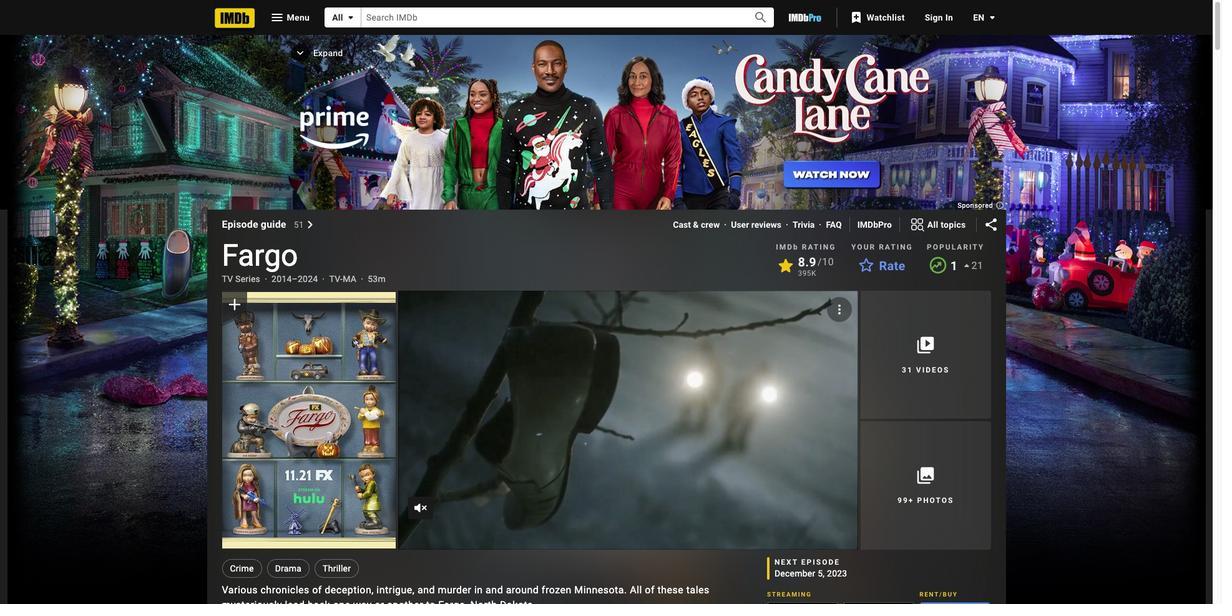 Task type: describe. For each thing, give the bounding box(es) containing it.
series
[[236, 274, 260, 284]]

imdb
[[776, 243, 799, 252]]

trivia button
[[793, 219, 815, 231]]

&
[[693, 220, 699, 230]]

reviews
[[752, 220, 782, 230]]

imdbpro button
[[858, 219, 892, 231]]

in
[[946, 12, 954, 22]]

popularity
[[927, 243, 985, 252]]

rating for your rating
[[879, 243, 914, 252]]

chronicles
[[261, 585, 310, 596]]

99+ photos
[[898, 496, 955, 505]]

8.9
[[798, 255, 817, 270]]

2 and from the left
[[486, 585, 503, 596]]

cast & crew
[[673, 220, 720, 230]]

episode guide
[[222, 219, 286, 230]]

share on social media image
[[984, 217, 999, 232]]

2 of from the left
[[645, 585, 655, 596]]

various chronicles of deception, intrigue, and murder in and around frozen minnesota. all of these tales mysteriously lead back one way or another to fargo, north dakota. image
[[398, 291, 859, 550]]

minnesota.
[[575, 585, 627, 596]]

1
[[951, 259, 958, 274]]

mysteriously
[[222, 600, 282, 605]]

these
[[658, 585, 684, 596]]

31 videos button
[[861, 291, 991, 419]]

21
[[972, 260, 984, 272]]

faq
[[827, 220, 842, 230]]

one
[[333, 600, 351, 605]]

imdb rating
[[776, 243, 837, 252]]

fargo
[[222, 238, 298, 274]]

back
[[308, 600, 330, 605]]

watchlist button
[[843, 6, 915, 29]]

10
[[823, 256, 834, 268]]

fargo (2014) image
[[222, 292, 396, 549]]

arrow drop down image
[[343, 10, 358, 25]]

guide
[[261, 219, 286, 230]]

episode
[[802, 558, 841, 567]]

your rating
[[852, 243, 914, 252]]

sign in button
[[915, 6, 964, 29]]

various chronicles of deception, intrigue, and murder in and around frozen minnesota. all of these tales mysteriously lead back one way or another to fargo, north dakota.
[[222, 585, 710, 605]]

videos
[[917, 366, 950, 375]]

volume off image
[[413, 501, 428, 516]]

sign
[[925, 12, 944, 22]]

watchlist
[[867, 12, 905, 22]]

sponsored
[[958, 202, 996, 210]]

watchlist image
[[850, 10, 865, 25]]

lead
[[285, 600, 305, 605]]

tv series
[[222, 274, 260, 284]]

thriller button
[[315, 560, 359, 578]]

All search field
[[325, 7, 775, 27]]

murder
[[438, 585, 472, 596]]

1 of from the left
[[312, 585, 322, 596]]

user reviews
[[731, 220, 782, 230]]

99+ photos button
[[861, 422, 991, 550]]

8.9 / 10 395k
[[798, 255, 834, 278]]

2014–2024 button
[[272, 273, 318, 285]]

395k
[[798, 269, 817, 278]]

drama
[[275, 564, 302, 574]]

rate
[[880, 259, 906, 274]]

all inside various chronicles of deception, intrigue, and murder in and around frozen minnesota. all of these tales mysteriously lead back one way or another to fargo, north dakota.
[[630, 585, 643, 596]]

imdbpro
[[858, 220, 892, 230]]

en
[[974, 12, 985, 22]]

watch official trailer - season 5 element
[[398, 291, 859, 550]]

user reviews button
[[731, 219, 782, 231]]

en button
[[964, 6, 1000, 29]]

deception,
[[325, 585, 374, 596]]

menu image
[[269, 10, 284, 25]]

december
[[775, 569, 816, 579]]

trivia
[[793, 220, 815, 230]]

tales
[[687, 585, 710, 596]]

all topics button
[[900, 215, 976, 235]]

2023
[[828, 569, 848, 579]]

2014–2024
[[272, 274, 318, 284]]



Task type: vqa. For each thing, say whether or not it's contained in the screenshot.
'Fargo'
yes



Task type: locate. For each thing, give the bounding box(es) containing it.
of left the "these"
[[645, 585, 655, 596]]

all right categories icon
[[928, 220, 939, 230]]

all button
[[325, 7, 362, 27]]

2 horizontal spatial all
[[928, 220, 939, 230]]

31 videos
[[902, 366, 950, 375]]

menu button
[[259, 7, 320, 27]]

31
[[902, 366, 914, 375]]

0 horizontal spatial all
[[332, 12, 343, 22]]

around
[[506, 585, 539, 596]]

of
[[312, 585, 322, 596], [645, 585, 655, 596]]

crew
[[701, 220, 720, 230]]

to
[[426, 600, 436, 605]]

frozen
[[542, 585, 572, 596]]

of up 'back'
[[312, 585, 322, 596]]

1 vertical spatial all
[[928, 220, 939, 230]]

tv-ma button
[[329, 273, 357, 285]]

5,
[[818, 569, 825, 579]]

in
[[475, 585, 483, 596]]

drama button
[[267, 560, 310, 578]]

sign in
[[925, 12, 954, 22]]

submit search image
[[754, 10, 769, 25]]

all for all topics
[[928, 220, 939, 230]]

and up to
[[418, 585, 435, 596]]

topics
[[941, 220, 966, 230]]

1 and from the left
[[418, 585, 435, 596]]

Search IMDb text field
[[362, 8, 740, 27]]

None field
[[362, 8, 740, 27]]

arrow drop down image
[[985, 10, 1000, 25]]

next episode december 5, 2023
[[775, 558, 848, 579]]

0 horizontal spatial rating
[[802, 243, 837, 252]]

user
[[731, 220, 750, 230]]

rate button
[[852, 255, 913, 277]]

crime
[[230, 564, 254, 574]]

or
[[375, 600, 385, 605]]

rating up /
[[802, 243, 837, 252]]

tv-
[[329, 274, 343, 284]]

episode
[[222, 219, 258, 230]]

categories image
[[910, 217, 925, 232]]

tv-ma
[[329, 274, 357, 284]]

cast
[[673, 220, 691, 230]]

rent/buy
[[920, 591, 958, 598]]

/
[[818, 256, 823, 268]]

all inside button
[[928, 220, 939, 230]]

chevron right inline image
[[307, 221, 314, 229]]

all left the "these"
[[630, 585, 643, 596]]

all right "menu"
[[332, 12, 343, 22]]

watch on fxnow image
[[768, 603, 838, 605]]

tv
[[222, 274, 233, 284]]

north
[[471, 600, 497, 605]]

video player application
[[398, 291, 859, 550]]

all inside button
[[332, 12, 343, 22]]

and up north
[[486, 585, 503, 596]]

another
[[387, 600, 424, 605]]

0 horizontal spatial and
[[418, 585, 435, 596]]

2 rating from the left
[[879, 243, 914, 252]]

99+
[[898, 496, 915, 505]]

0 horizontal spatial of
[[312, 585, 322, 596]]

cast & crew button
[[673, 219, 720, 231]]

menu
[[287, 12, 310, 22]]

51
[[294, 220, 304, 230]]

53m
[[368, 274, 386, 284]]

thriller
[[323, 564, 351, 574]]

video autoplay preference image
[[832, 302, 847, 317]]

1 horizontal spatial and
[[486, 585, 503, 596]]

all topics
[[928, 220, 966, 230]]

intrigue,
[[377, 585, 415, 596]]

and
[[418, 585, 435, 596], [486, 585, 503, 596]]

group
[[398, 291, 859, 550], [222, 291, 396, 550], [767, 602, 839, 605], [844, 602, 915, 605], [920, 602, 991, 605]]

rating
[[802, 243, 837, 252], [879, 243, 914, 252]]

way
[[353, 600, 372, 605]]

1 rating from the left
[[802, 243, 837, 252]]

1 horizontal spatial of
[[645, 585, 655, 596]]

watch on prime video image
[[921, 603, 991, 605]]

0 vertical spatial all
[[332, 12, 343, 22]]

ma
[[343, 274, 357, 284]]

all for all
[[332, 12, 343, 22]]

1 horizontal spatial rating
[[879, 243, 914, 252]]

various
[[222, 585, 258, 596]]

faq button
[[827, 219, 842, 231]]

crime button
[[222, 560, 262, 578]]

photos
[[918, 496, 955, 505]]

sponsored content section
[[7, 0, 1206, 605]]

dakota.
[[500, 600, 536, 605]]

next
[[775, 558, 799, 567]]

rating for imdb rating
[[802, 243, 837, 252]]

rating up rate
[[879, 243, 914, 252]]

all
[[332, 12, 343, 22], [928, 220, 939, 230], [630, 585, 643, 596]]

your
[[852, 243, 876, 252]]

arrow drop up image
[[960, 259, 975, 274]]

1 horizontal spatial all
[[630, 585, 643, 596]]

streaming
[[767, 591, 812, 598]]

2 vertical spatial all
[[630, 585, 643, 596]]

fargo,
[[439, 600, 468, 605]]

none field inside all search box
[[362, 8, 740, 27]]

watch on hulu image
[[844, 603, 915, 605]]



